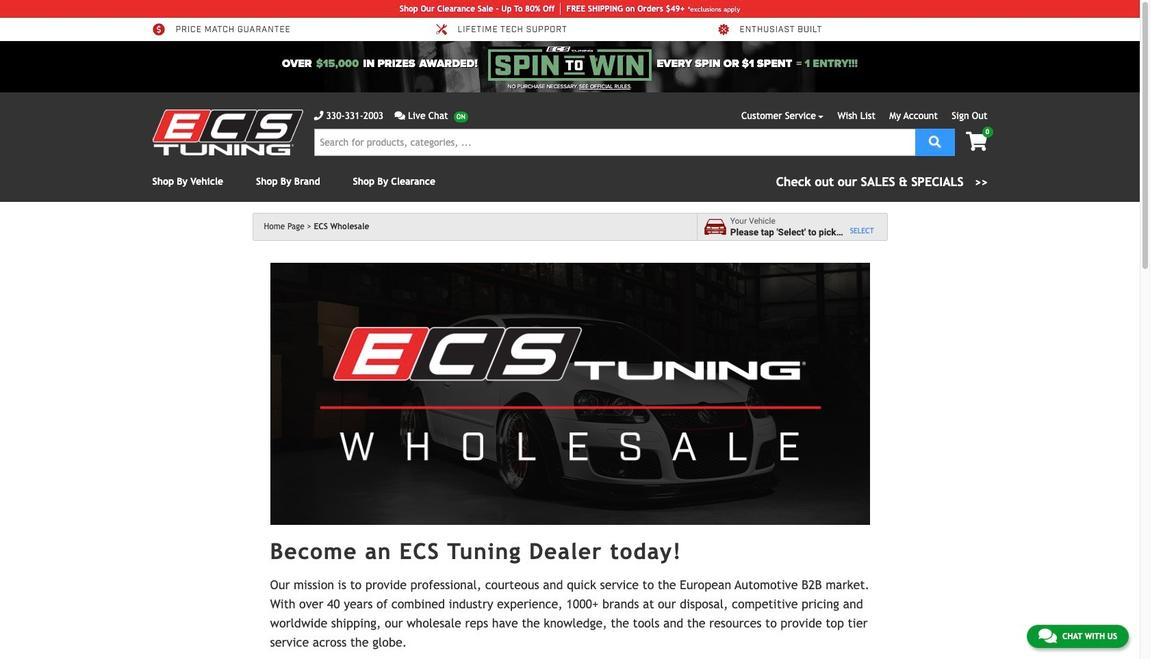 Task type: locate. For each thing, give the bounding box(es) containing it.
0 vertical spatial comments image
[[395, 111, 405, 121]]

ecs tuning 'spin to win' contest logo image
[[488, 47, 652, 81]]

comments image
[[395, 111, 405, 121], [1039, 628, 1057, 644]]

ecs tuning image
[[152, 110, 303, 155]]

1 horizontal spatial comments image
[[1039, 628, 1057, 644]]

0 horizontal spatial comments image
[[395, 111, 405, 121]]

1 vertical spatial comments image
[[1039, 628, 1057, 644]]

phone image
[[314, 111, 324, 121]]

Search text field
[[314, 129, 915, 156]]



Task type: describe. For each thing, give the bounding box(es) containing it.
shopping cart image
[[966, 132, 988, 151]]

search image
[[929, 135, 941, 148]]



Task type: vqa. For each thing, say whether or not it's contained in the screenshot.
search image
yes



